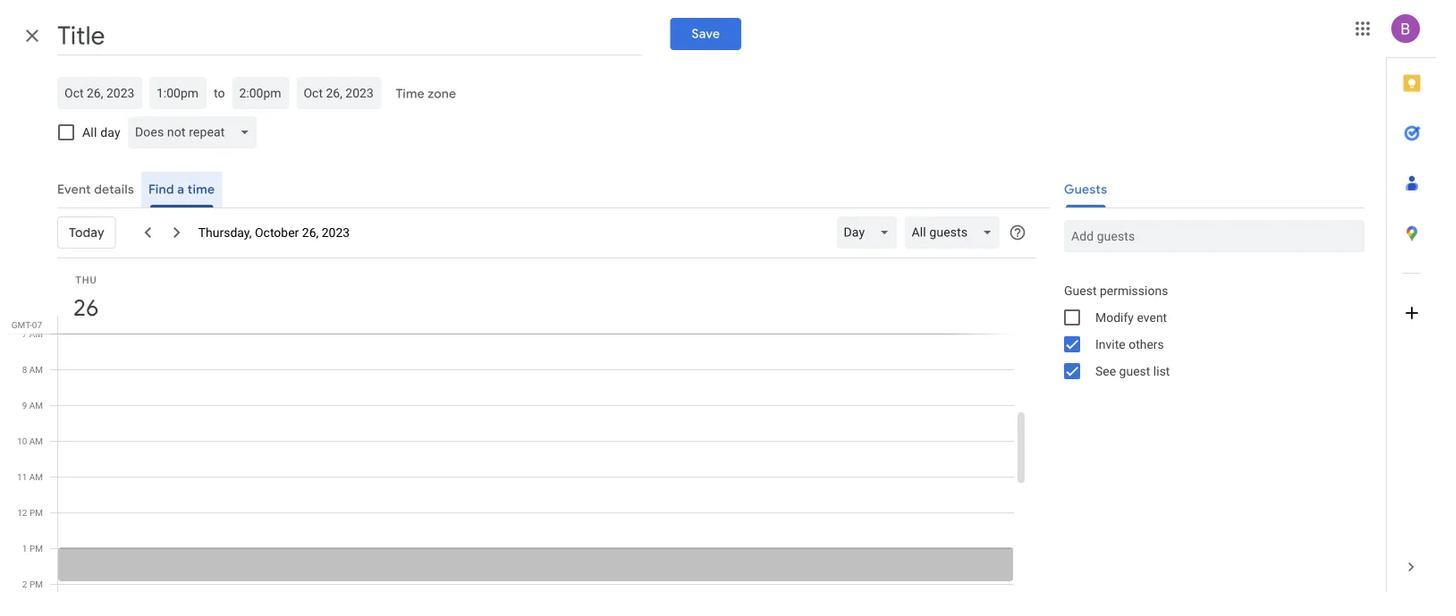 Task type: vqa. For each thing, say whether or not it's contained in the screenshot.
second PM from the bottom
yes



Task type: locate. For each thing, give the bounding box(es) containing it.
End time text field
[[239, 82, 282, 104]]

pm
[[29, 507, 43, 518], [29, 543, 43, 554], [29, 579, 43, 589]]

gmt-07
[[11, 319, 42, 330]]

4 am from the top
[[29, 436, 43, 446]]

time zone button
[[389, 78, 463, 110]]

time
[[396, 86, 425, 102]]

pm right 12
[[29, 507, 43, 518]]

10 am
[[17, 436, 43, 446]]

Start date text field
[[64, 82, 135, 104]]

None field
[[128, 116, 264, 148], [837, 216, 905, 249], [905, 216, 1007, 249], [128, 116, 264, 148], [837, 216, 905, 249], [905, 216, 1007, 249]]

9 am
[[22, 400, 43, 411]]

group
[[1050, 277, 1365, 385]]

2 vertical spatial pm
[[29, 579, 43, 589]]

11
[[17, 471, 27, 482]]

2 am from the top
[[29, 364, 43, 375]]

8 am
[[22, 364, 43, 375]]

am for 11 am
[[29, 471, 43, 482]]

3 am from the top
[[29, 400, 43, 411]]

5 am from the top
[[29, 471, 43, 482]]

0 vertical spatial pm
[[29, 507, 43, 518]]

3 pm from the top
[[29, 579, 43, 589]]

End date text field
[[304, 82, 374, 104]]

2 pm from the top
[[29, 543, 43, 554]]

time zone
[[396, 86, 456, 102]]

Start time text field
[[157, 82, 199, 104]]

pm for 2 pm
[[29, 579, 43, 589]]

am
[[29, 328, 43, 339], [29, 364, 43, 375], [29, 400, 43, 411], [29, 436, 43, 446], [29, 471, 43, 482]]

am right 9
[[29, 400, 43, 411]]

1
[[22, 543, 27, 554]]

tab list
[[1387, 58, 1436, 542]]

permissions
[[1100, 283, 1168, 298]]

modify
[[1096, 310, 1134, 325]]

am right 7
[[29, 328, 43, 339]]

save button
[[670, 18, 742, 50]]

am for 8 am
[[29, 364, 43, 375]]

thursday, october 26 element
[[65, 287, 106, 328]]

event
[[1137, 310, 1167, 325]]

others
[[1129, 337, 1164, 352]]

Guests text field
[[1072, 220, 1358, 252]]

07
[[32, 319, 42, 330]]

am right 11
[[29, 471, 43, 482]]

thursday, october 26, 2023
[[198, 225, 350, 240]]

am for 9 am
[[29, 400, 43, 411]]

1 pm from the top
[[29, 507, 43, 518]]

pm right 2
[[29, 579, 43, 589]]

today
[[69, 225, 104, 241]]

thu
[[75, 274, 97, 285]]

7 am
[[22, 328, 43, 339]]

10
[[17, 436, 27, 446]]

am right 8
[[29, 364, 43, 375]]

am for 7 am
[[29, 328, 43, 339]]

modify event
[[1096, 310, 1167, 325]]

row
[[50, 83, 1014, 592]]

list
[[1154, 364, 1170, 378]]

11 am
[[17, 471, 43, 482]]

2023
[[322, 225, 350, 240]]

12
[[17, 507, 27, 518]]

october
[[255, 225, 299, 240]]

2
[[22, 579, 27, 589]]

pm right '1'
[[29, 543, 43, 554]]

1 am from the top
[[29, 328, 43, 339]]

am right 10
[[29, 436, 43, 446]]

today button
[[57, 211, 116, 254]]

cell
[[58, 83, 1014, 592]]

group containing guest permissions
[[1050, 277, 1365, 385]]

1 vertical spatial pm
[[29, 543, 43, 554]]

9
[[22, 400, 27, 411]]

gmt-
[[11, 319, 32, 330]]



Task type: describe. For each thing, give the bounding box(es) containing it.
see
[[1096, 364, 1116, 378]]

12 pm
[[17, 507, 43, 518]]

1 pm
[[22, 543, 43, 554]]

2 pm
[[22, 579, 43, 589]]

guest permissions
[[1064, 283, 1168, 298]]

7
[[22, 328, 27, 339]]

Title text field
[[57, 16, 642, 55]]

guest
[[1119, 364, 1151, 378]]

26 column header
[[57, 258, 1014, 334]]

pm for 1 pm
[[29, 543, 43, 554]]

8
[[22, 364, 27, 375]]

all
[[82, 125, 97, 140]]

guest
[[1064, 283, 1097, 298]]

26 grid
[[0, 83, 1029, 592]]

26
[[72, 293, 97, 322]]

invite others
[[1096, 337, 1164, 352]]

thursday,
[[198, 225, 252, 240]]

zone
[[428, 86, 456, 102]]

to
[[214, 85, 225, 100]]

thu 26
[[72, 274, 97, 322]]

see guest list
[[1096, 364, 1170, 378]]

navigation toolbar
[[57, 208, 1036, 258]]

pm for 12 pm
[[29, 507, 43, 518]]

am for 10 am
[[29, 436, 43, 446]]

all day
[[82, 125, 121, 140]]

day
[[100, 125, 121, 140]]

save
[[692, 26, 720, 42]]

invite
[[1096, 337, 1126, 352]]

26,
[[302, 225, 319, 240]]



